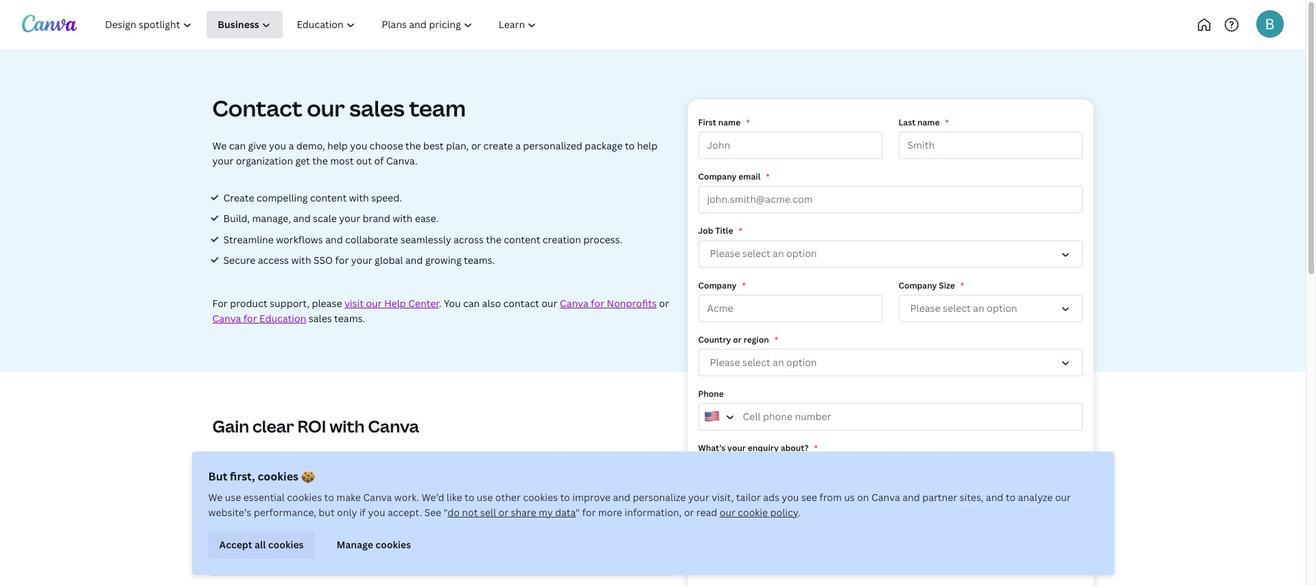 Task type: locate. For each thing, give the bounding box(es) containing it.
content up not
[[449, 491, 486, 504]]

support,
[[270, 297, 310, 310]]

1 vertical spatial we
[[208, 491, 223, 504]]

0 horizontal spatial .
[[439, 297, 441, 310]]

can inside for product support, please visit our help center . you can also contact our canva for nonprofits or canva for education sales teams.
[[463, 297, 480, 310]]

create
[[484, 139, 513, 152]]

clear
[[253, 415, 294, 438]]

data
[[555, 506, 576, 519]]

month
[[423, 521, 454, 534]]

of inside 'hours of design saved in three months'
[[272, 491, 282, 504]]

2 vertical spatial an
[[773, 356, 784, 369]]

0 horizontal spatial design
[[284, 491, 314, 504]]

please select an option button up "cell phone number" text box
[[698, 349, 1083, 377]]

0 horizontal spatial "
[[444, 506, 448, 519]]

1 " from the left
[[444, 506, 448, 519]]

other right any
[[747, 497, 769, 509]]

content up build, manage, and scale your brand with ease.
[[310, 191, 347, 204]]

0 vertical spatial please
[[710, 247, 740, 260]]

* right title
[[739, 225, 742, 237]]

2 help from the left
[[637, 139, 658, 152]]

0 horizontal spatial a
[[289, 139, 294, 152]]

2 vertical spatial content
[[449, 491, 486, 504]]

0 horizontal spatial sales
[[309, 312, 332, 325]]

please select an option down size
[[910, 302, 1017, 315]]

1 use from the left
[[225, 491, 241, 504]]

please select an option down title
[[710, 247, 817, 260]]

1 vertical spatial please select an option
[[910, 302, 1017, 315]]

you up the 'policy'
[[782, 491, 799, 504]]

or left region
[[733, 334, 742, 346]]

1 vertical spatial can
[[463, 297, 480, 310]]

share left my
[[511, 506, 536, 519]]

1 horizontal spatial the
[[405, 139, 421, 152]]

like right would
[[864, 497, 878, 509]]

increase in content production in one month
[[397, 491, 486, 534]]

or right sell
[[499, 506, 508, 519]]

a left demo,
[[289, 139, 294, 152]]

design up the "months"
[[284, 491, 314, 504]]

1 vertical spatial option
[[987, 302, 1017, 315]]

product
[[230, 297, 267, 310]]

help
[[327, 139, 348, 152], [637, 139, 658, 152]]

company
[[698, 171, 737, 183], [698, 280, 737, 291], [899, 280, 937, 291]]

please down title
[[710, 247, 740, 260]]

on
[[857, 491, 869, 504]]

for down product
[[243, 312, 257, 325]]

with up brand
[[349, 191, 369, 204]]

0 horizontal spatial like
[[447, 491, 462, 504]]

0 vertical spatial option
[[786, 247, 817, 260]]

please select an option inside dropdown button
[[710, 247, 817, 260]]

name right last on the top of the page
[[918, 117, 940, 128]]

company left size
[[899, 280, 937, 291]]

1 a from the left
[[289, 139, 294, 152]]

1 vertical spatial of
[[272, 491, 282, 504]]

other up do not sell or share my data link
[[495, 491, 521, 504]]

select for country or region
[[742, 356, 770, 369]]

analyze
[[1018, 491, 1053, 504]]

0 vertical spatial .
[[439, 297, 441, 310]]

0 vertical spatial the
[[405, 139, 421, 152]]

growing
[[425, 254, 462, 267]]

please down company size *
[[910, 302, 941, 315]]

1 vertical spatial content
[[504, 233, 540, 246]]

to right on
[[880, 497, 888, 509]]

or right plan, at the left top
[[471, 139, 481, 152]]

like
[[447, 491, 462, 504], [864, 497, 878, 509]]

0 horizontal spatial content
[[310, 191, 347, 204]]

you right if
[[368, 506, 385, 519]]

use up website's
[[225, 491, 241, 504]]

0 vertical spatial of
[[374, 154, 384, 167]]

for left 3
[[582, 506, 596, 519]]

2 vertical spatial the
[[486, 233, 502, 246]]

improve
[[572, 491, 611, 504]]

None text field
[[698, 512, 1083, 557]]

use up sell
[[477, 491, 493, 504]]

help right package
[[637, 139, 658, 152]]

0 horizontal spatial use
[[225, 491, 241, 504]]

0 horizontal spatial teams.
[[334, 312, 365, 325]]

an inside dropdown button
[[773, 247, 784, 260]]

0 vertical spatial can
[[229, 139, 246, 152]]

create
[[223, 191, 254, 204]]

would
[[837, 497, 862, 509]]

230
[[274, 457, 324, 492]]

education
[[259, 312, 306, 325]]

to up not
[[465, 491, 474, 504]]

to inside we can give you a demo, help you choose the best plan, or create a personalized package to help your organization get the most out of canva.
[[625, 139, 635, 152]]

us?
[[933, 497, 947, 509]]

we'd
[[422, 491, 444, 504]]

streamline
[[223, 233, 274, 246]]

please for company
[[910, 302, 941, 315]]

please down country
[[710, 356, 740, 369]]

can right you
[[463, 297, 480, 310]]

the right across
[[486, 233, 502, 246]]

select down region
[[742, 356, 770, 369]]

* right size
[[961, 280, 964, 291]]

1 horizontal spatial content
[[449, 491, 486, 504]]

and up the do not sell or share my data " for more information, or read our cookie policy .
[[613, 491, 630, 504]]

Cell phone number text field
[[698, 404, 1083, 431]]

of
[[374, 154, 384, 167], [272, 491, 282, 504]]

company left email in the right of the page
[[698, 171, 737, 183]]

1 vertical spatial please
[[910, 302, 941, 315]]

like up do
[[447, 491, 462, 504]]

2 vertical spatial please select an option
[[710, 356, 817, 369]]

country or region *
[[698, 334, 778, 346]]

0 vertical spatial content
[[310, 191, 347, 204]]

production
[[400, 506, 452, 519]]

to left the analyze
[[1006, 491, 1016, 504]]

in up costs
[[588, 491, 596, 504]]

of right out
[[374, 154, 384, 167]]

1 vertical spatial an
[[973, 302, 985, 315]]

you up out
[[350, 139, 367, 152]]

for
[[335, 254, 349, 267], [591, 297, 604, 310], [243, 312, 257, 325], [582, 506, 596, 519]]

select inside dropdown button
[[742, 247, 770, 260]]

help up most
[[327, 139, 348, 152]]

share right on
[[890, 497, 912, 509]]

option for job title *
[[786, 247, 817, 260]]

please select an option down region
[[710, 356, 817, 369]]

* right email in the right of the page
[[766, 171, 770, 183]]

0 horizontal spatial name
[[718, 117, 741, 128]]

0 horizontal spatial can
[[229, 139, 246, 152]]

design inside 'hours of design saved in three months'
[[284, 491, 314, 504]]

teams. down across
[[464, 254, 495, 267]]

1 horizontal spatial .
[[798, 506, 800, 519]]

0 vertical spatial teams.
[[464, 254, 495, 267]]

sales inside for product support, please visit our help center . you can also contact our canva for nonprofits or canva for education sales teams.
[[309, 312, 332, 325]]

teams. inside for product support, please visit our help center . you can also contact our canva for nonprofits or canva for education sales teams.
[[334, 312, 365, 325]]

" left 3
[[576, 506, 580, 519]]

1 horizontal spatial of
[[374, 154, 384, 167]]

company for company size
[[899, 280, 937, 291]]

we up website's
[[208, 491, 223, 504]]

work.
[[394, 491, 419, 504]]

1 vertical spatial select
[[943, 302, 971, 315]]

sales down please
[[309, 312, 332, 325]]

first name *
[[698, 117, 750, 128]]

please select an option for company size *
[[910, 302, 1017, 315]]

name right first
[[718, 117, 741, 128]]

0 horizontal spatial of
[[272, 491, 282, 504]]

1 vertical spatial .
[[798, 506, 800, 519]]

you right see
[[821, 497, 835, 509]]

*
[[746, 117, 750, 128], [945, 117, 949, 128], [766, 171, 770, 183], [739, 225, 742, 237], [742, 280, 746, 291], [961, 280, 964, 291], [775, 334, 778, 346], [814, 443, 818, 454], [952, 497, 956, 509]]

use
[[225, 491, 241, 504], [477, 491, 493, 504]]

visit
[[344, 297, 364, 310]]

we
[[212, 139, 227, 152], [208, 491, 223, 504]]

1 horizontal spatial help
[[637, 139, 658, 152]]

please
[[312, 297, 342, 310]]

1 horizontal spatial use
[[477, 491, 493, 504]]

1 horizontal spatial teams.
[[464, 254, 495, 267]]

1 horizontal spatial sales
[[349, 93, 405, 123]]

0 vertical spatial sales
[[349, 93, 405, 123]]

brand
[[363, 212, 390, 225]]

an
[[773, 247, 784, 260], [973, 302, 985, 315], [773, 356, 784, 369]]

teams.
[[464, 254, 495, 267], [334, 312, 365, 325]]

collaborate
[[345, 233, 398, 246]]

select for job title
[[742, 247, 770, 260]]

teams. down visit
[[334, 312, 365, 325]]

center
[[408, 297, 439, 310]]

0 vertical spatial please select an option
[[710, 247, 817, 260]]

package
[[585, 139, 623, 152]]

0 vertical spatial an
[[773, 247, 784, 260]]

of up three
[[272, 491, 282, 504]]

1 vertical spatial sales
[[309, 312, 332, 325]]

design for 66%
[[598, 491, 629, 504]]

please
[[710, 247, 740, 260], [910, 302, 941, 315], [710, 356, 740, 369]]

2 name from the left
[[918, 117, 940, 128]]

other
[[495, 491, 521, 504], [747, 497, 769, 509]]

1 horizontal spatial can
[[463, 297, 480, 310]]

global
[[375, 254, 403, 267]]

design up more
[[598, 491, 629, 504]]

for
[[212, 297, 228, 310]]

the right get
[[312, 154, 328, 167]]

our right contact
[[542, 297, 557, 310]]

information,
[[625, 506, 682, 519]]

1 vertical spatial please select an option button
[[698, 349, 1083, 377]]

or right nonprofits
[[659, 297, 669, 310]]

one
[[465, 506, 483, 519]]

sales up choose
[[349, 93, 405, 123]]

please for job
[[710, 247, 740, 260]]

we inside we can give you a demo, help you choose the best plan, or create a personalized package to help your organization get the most out of canva.
[[212, 139, 227, 152]]

2 horizontal spatial content
[[504, 233, 540, 246]]

the up canva. at the top
[[405, 139, 421, 152]]

ease.
[[415, 212, 439, 225]]

your inside we can give you a demo, help you choose the best plan, or create a personalized package to help your organization get the most out of canva.
[[212, 154, 234, 167]]

0 vertical spatial please select an option button
[[899, 295, 1083, 322]]

2 vertical spatial option
[[786, 356, 817, 369]]

2 vertical spatial please
[[710, 356, 740, 369]]

sales
[[349, 93, 405, 123], [309, 312, 332, 325]]

content inside increase in content production in one month
[[449, 491, 486, 504]]

canva
[[560, 297, 589, 310], [212, 312, 241, 325], [368, 415, 419, 438], [363, 491, 392, 504], [872, 491, 900, 504]]

1 horizontal spatial design
[[598, 491, 629, 504]]

you
[[269, 139, 286, 152], [350, 139, 367, 152], [782, 491, 799, 504], [821, 497, 835, 509], [368, 506, 385, 519]]

to
[[625, 139, 635, 152], [324, 491, 334, 504], [465, 491, 474, 504], [560, 491, 570, 504], [1006, 491, 1016, 504], [880, 497, 888, 509]]

a right create
[[515, 139, 521, 152]]

1 vertical spatial the
[[312, 154, 328, 167]]

create compelling content with speed.
[[223, 191, 402, 204]]

0 horizontal spatial other
[[495, 491, 521, 504]]

please inside dropdown button
[[710, 247, 740, 260]]

1 horizontal spatial "
[[576, 506, 580, 519]]

to right package
[[625, 139, 635, 152]]

your up read
[[688, 491, 709, 504]]

company for company
[[698, 280, 737, 291]]

in inside 'hours of design saved in three months'
[[346, 491, 355, 504]]

cookies
[[258, 469, 298, 484], [287, 491, 322, 504], [523, 491, 558, 504], [268, 539, 304, 552], [375, 539, 411, 552]]

creation
[[543, 233, 581, 246]]

design inside reduction in design costs
[[598, 491, 629, 504]]

costs
[[569, 506, 594, 519]]

a
[[289, 139, 294, 152], [515, 139, 521, 152]]

2 design from the left
[[598, 491, 629, 504]]

with left us?
[[914, 497, 932, 509]]

please select an option button for country or region *
[[698, 349, 1083, 377]]

1 horizontal spatial a
[[515, 139, 521, 152]]

and left partner
[[903, 491, 920, 504]]

saved
[[317, 491, 344, 504]]

company up country
[[698, 280, 737, 291]]

read
[[696, 506, 717, 519]]

* up acme text box
[[742, 280, 746, 291]]

in up only on the left
[[346, 491, 355, 504]]

option inside dropdown button
[[786, 247, 817, 260]]

our right the analyze
[[1055, 491, 1071, 504]]

0 vertical spatial select
[[742, 247, 770, 260]]

please select an option button down size
[[899, 295, 1083, 322]]

with
[[349, 191, 369, 204], [393, 212, 413, 225], [291, 254, 311, 267], [329, 415, 365, 438], [914, 497, 932, 509]]

process.
[[584, 233, 622, 246]]

website's
[[208, 506, 251, 519]]

like inside we use essential cookies to make canva work. we'd like to use other cookies to improve and personalize your visit, tailor ads you see from us on canva and partner sites, and to analyze our website's performance, but only if you accept. see "
[[447, 491, 462, 504]]

0 horizontal spatial help
[[327, 139, 348, 152]]

top level navigation element
[[93, 11, 595, 38]]

1 horizontal spatial name
[[918, 117, 940, 128]]

compelling
[[257, 191, 308, 204]]

sites,
[[960, 491, 984, 504]]

accept
[[219, 539, 252, 552]]

your inside we use essential cookies to make canva work. we'd like to use other cookies to improve and personalize your visit, tailor ads you see from us on canva and partner sites, and to analyze our website's performance, but only if you accept. see "
[[688, 491, 709, 504]]

we inside we use essential cookies to make canva work. we'd like to use other cookies to improve and personalize your visit, tailor ads you see from us on canva and partner sites, and to analyze our website's performance, but only if you accept. see "
[[208, 491, 223, 504]]

name for last name
[[918, 117, 940, 128]]

" right see
[[444, 506, 448, 519]]

2 vertical spatial select
[[742, 356, 770, 369]]

1 design from the left
[[284, 491, 314, 504]]

is
[[698, 497, 705, 509]]

gain
[[212, 415, 249, 438]]

2
[[456, 521, 460, 530]]

manage cookies
[[337, 539, 411, 552]]

company size *
[[899, 280, 964, 291]]

1 name from the left
[[718, 117, 741, 128]]

select
[[742, 247, 770, 260], [943, 302, 971, 315], [742, 356, 770, 369]]

get
[[295, 154, 310, 167]]

0 vertical spatial we
[[212, 139, 227, 152]]

1 vertical spatial teams.
[[334, 312, 365, 325]]

can left give
[[229, 139, 246, 152]]



Task type: describe. For each thing, give the bounding box(es) containing it.
company *
[[698, 280, 746, 291]]

we for we use essential cookies to make canva work. we'd like to use other cookies to improve and personalize your visit, tailor ads you see from us on canva and partner sites, and to analyze our website's performance, but only if you accept. see "
[[208, 491, 223, 504]]

1 horizontal spatial other
[[747, 497, 769, 509]]

to up data
[[560, 491, 570, 504]]

option for company size *
[[987, 302, 1017, 315]]

demo,
[[296, 139, 325, 152]]

our down visit,
[[720, 506, 736, 519]]

first,
[[230, 469, 255, 484]]

accept.
[[388, 506, 422, 519]]

enquiry
[[748, 443, 779, 454]]

job title *
[[698, 225, 742, 237]]

* right us?
[[952, 497, 956, 509]]

* right region
[[775, 334, 778, 346]]

cookies up essential
[[258, 469, 298, 484]]

in up see
[[439, 491, 447, 504]]

canva up if
[[363, 491, 392, 504]]

but first, cookies 🍪
[[208, 469, 315, 484]]

most
[[330, 154, 354, 167]]

or inside we can give you a demo, help you choose the best plan, or create a personalized package to help your organization get the most out of canva.
[[471, 139, 481, 152]]

content for compelling
[[310, 191, 347, 204]]

for right sso
[[335, 254, 349, 267]]

only
[[337, 506, 357, 519]]

access
[[258, 254, 289, 267]]

please select an option button
[[698, 241, 1083, 268]]

2 use from the left
[[477, 491, 493, 504]]

* right about?
[[814, 443, 818, 454]]

cookie
[[738, 506, 768, 519]]

manage,
[[252, 212, 291, 225]]

please select an option button for company size *
[[899, 295, 1083, 322]]

tailor
[[736, 491, 761, 504]]

John text field
[[698, 132, 882, 159]]

visit our help center link
[[344, 297, 439, 310]]

first
[[698, 117, 716, 128]]

what's
[[698, 443, 726, 454]]

your right what's
[[727, 443, 746, 454]]

and up workflows
[[293, 212, 311, 225]]

any
[[730, 497, 745, 509]]

cookies up the "months"
[[287, 491, 322, 504]]

scale
[[313, 212, 337, 225]]

🍪
[[301, 469, 315, 484]]

please for country
[[710, 356, 740, 369]]

help
[[384, 297, 406, 310]]

please select an option for country or region *
[[710, 356, 817, 369]]

0 horizontal spatial the
[[312, 154, 328, 167]]

canva up 60%
[[368, 415, 419, 438]]

three
[[265, 506, 290, 519]]

from
[[820, 491, 842, 504]]

job
[[698, 225, 713, 237]]

3
[[596, 506, 600, 515]]

workflows
[[276, 233, 323, 246]]

our right visit
[[366, 297, 382, 310]]

2 horizontal spatial the
[[486, 233, 502, 246]]

your right scale
[[339, 212, 360, 225]]

canva for education link
[[212, 312, 306, 325]]

we can give you a demo, help you choose the best plan, or create a personalized package to help your organization get the most out of canva.
[[212, 139, 658, 167]]

canva.
[[386, 154, 418, 167]]

choose
[[370, 139, 403, 152]]

other inside we use essential cookies to make canva work. we'd like to use other cookies to improve and personalize your visit, tailor ads you see from us on canva and partner sites, and to analyze our website's performance, but only if you accept. see "
[[495, 491, 521, 504]]

with down workflows
[[291, 254, 311, 267]]

about?
[[781, 443, 809, 454]]

🇺🇸 button
[[698, 404, 742, 431]]

cookies right all
[[268, 539, 304, 552]]

design for 230
[[284, 491, 314, 504]]

and right sites,
[[986, 491, 1004, 504]]

your down collaborate
[[351, 254, 372, 267]]

secure access with sso for your global and growing teams.
[[223, 254, 495, 267]]

partner
[[922, 491, 957, 504]]

you up the organization
[[269, 139, 286, 152]]

across
[[454, 233, 484, 246]]

more
[[598, 506, 622, 519]]

canva right contact
[[560, 297, 589, 310]]

or inside for product support, please visit our help center . you can also contact our canva for nonprofits or canva for education sales teams.
[[659, 297, 669, 310]]

do
[[448, 506, 460, 519]]

john.smith@acme.com text field
[[698, 186, 1083, 214]]

for left nonprofits
[[591, 297, 604, 310]]

for product support, please visit our help center . you can also contact our canva for nonprofits or canva for education sales teams.
[[212, 297, 669, 325]]

do not sell or share my data " for more information, or read our cookie policy .
[[448, 506, 800, 519]]

reduction
[[540, 491, 585, 504]]

to up '1' link
[[324, 491, 334, 504]]

in inside reduction in design costs
[[588, 491, 596, 504]]

gain clear roi with canva
[[212, 415, 419, 438]]

Smith text field
[[899, 132, 1083, 159]]

there
[[707, 497, 729, 509]]

and down build, manage, and scale your brand with ease.
[[325, 233, 343, 246]]

hours of design saved in three months
[[243, 491, 355, 519]]

nonprofits
[[607, 297, 657, 310]]

performance,
[[254, 506, 316, 519]]

66%
[[557, 457, 612, 492]]

our inside we use essential cookies to make canva work. we'd like to use other cookies to improve and personalize your visit, tailor ads you see from us on canva and partner sites, and to analyze our website's performance, but only if you accept. see "
[[1055, 491, 1071, 504]]

" inside we use essential cookies to make canva work. we'd like to use other cookies to improve and personalize your visit, tailor ads you see from us on canva and partner sites, and to analyze our website's performance, but only if you accept. see "
[[444, 506, 448, 519]]

* right last on the top of the page
[[945, 117, 949, 128]]

secure
[[223, 254, 255, 267]]

do not sell or share my data link
[[448, 506, 576, 519]]

sso
[[314, 254, 333, 267]]

manage cookies button
[[326, 532, 422, 559]]

email
[[739, 171, 761, 183]]

content for in
[[449, 491, 486, 504]]

1 help from the left
[[327, 139, 348, 152]]

1
[[330, 506, 333, 515]]

see
[[801, 491, 817, 504]]

canva down for
[[212, 312, 241, 325]]

or left is
[[684, 506, 694, 519]]

please select an option for job title *
[[710, 247, 817, 260]]

but
[[319, 506, 335, 519]]

1 horizontal spatial share
[[890, 497, 912, 509]]

company for company email
[[698, 171, 737, 183]]

hours
[[243, 491, 270, 504]]

name for first name
[[718, 117, 741, 128]]

60%
[[412, 457, 471, 492]]

make
[[336, 491, 361, 504]]

ads
[[763, 491, 780, 504]]

plan,
[[446, 139, 469, 152]]

region
[[744, 334, 769, 346]]

reduction in design costs
[[540, 491, 629, 519]]

policy
[[770, 506, 798, 519]]

title
[[715, 225, 733, 237]]

option for country or region *
[[786, 356, 817, 369]]

1 link
[[330, 506, 333, 515]]

my
[[539, 506, 553, 519]]

3 link
[[596, 506, 600, 515]]

in up the 2 link
[[455, 506, 463, 519]]

of inside we can give you a demo, help you choose the best plan, or create a personalized package to help your organization get the most out of canva.
[[374, 154, 384, 167]]

streamline workflows and collaborate seamlessly across the content creation process.
[[223, 233, 622, 246]]

an for job title *
[[773, 247, 784, 260]]

phone
[[698, 388, 724, 400]]

and down streamline workflows and collaborate seamlessly across the content creation process.
[[405, 254, 423, 267]]

2 link
[[456, 521, 460, 530]]

with left ease.
[[393, 212, 413, 225]]

but
[[208, 469, 227, 484]]

with right roi
[[329, 415, 365, 438]]

last name *
[[899, 117, 949, 128]]

roi
[[297, 415, 326, 438]]

an for country or region *
[[773, 356, 784, 369]]

also
[[482, 297, 501, 310]]

what's your enquiry about? *
[[698, 443, 818, 454]]

. inside for product support, please visit our help center . you can also contact our canva for nonprofits or canva for education sales teams.
[[439, 297, 441, 310]]

can inside we can give you a demo, help you choose the best plan, or create a personalized package to help your organization get the most out of canva.
[[229, 139, 246, 152]]

canva right on
[[872, 491, 900, 504]]

0 horizontal spatial share
[[511, 506, 536, 519]]

Acme text field
[[698, 295, 882, 322]]

1 horizontal spatial like
[[864, 497, 878, 509]]

an for company size *
[[973, 302, 985, 315]]

2 " from the left
[[576, 506, 580, 519]]

our up demo,
[[307, 93, 345, 123]]

cookies up my
[[523, 491, 558, 504]]

select for company size
[[943, 302, 971, 315]]

contact
[[503, 297, 539, 310]]

we for we can give you a demo, help you choose the best plan, or create a personalized package to help your organization get the most out of canva.
[[212, 139, 227, 152]]

2 a from the left
[[515, 139, 521, 152]]

visit,
[[712, 491, 734, 504]]

all
[[255, 539, 266, 552]]

you
[[444, 297, 461, 310]]

* right first
[[746, 117, 750, 128]]

cookies down the accept.
[[375, 539, 411, 552]]

us
[[844, 491, 855, 504]]

team
[[409, 93, 466, 123]]



Task type: vqa. For each thing, say whether or not it's contained in the screenshot.
demo,
yes



